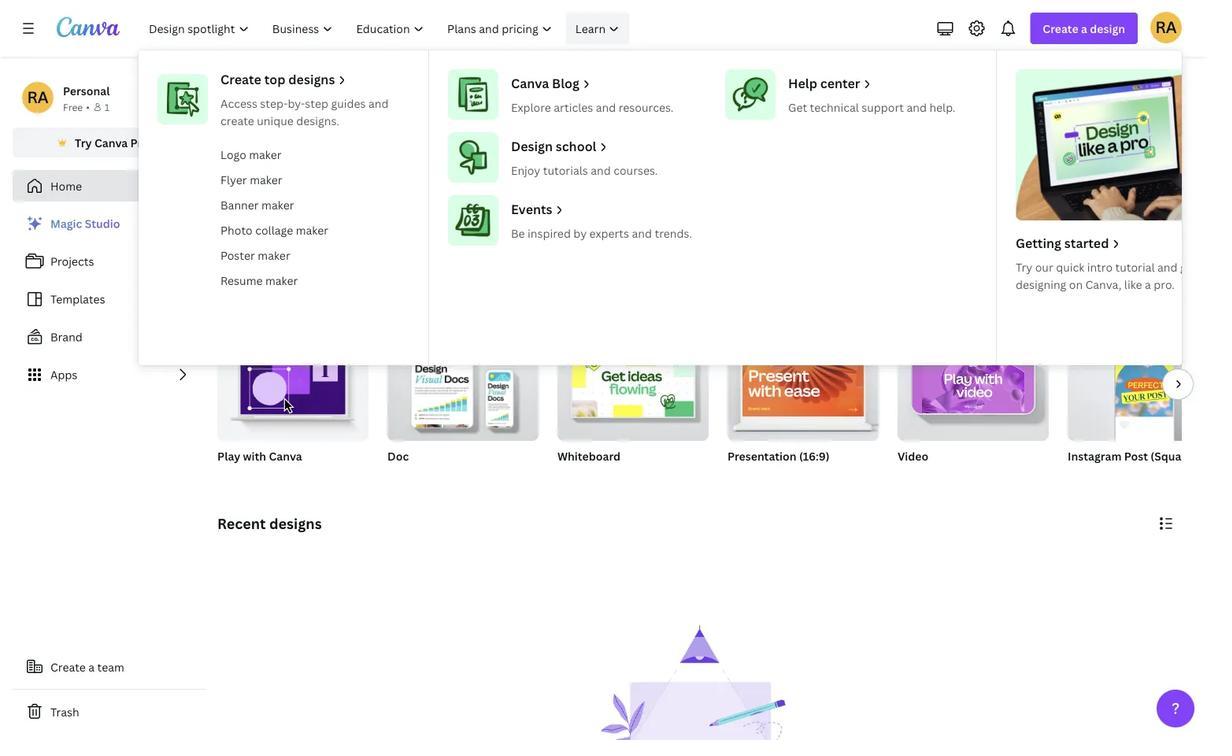 Task type: locate. For each thing, give the bounding box(es) containing it.
ruby anderson element
[[22, 82, 54, 113]]

2 vertical spatial a
[[88, 660, 95, 675]]

0 vertical spatial ruby anderson image
[[1151, 12, 1182, 43]]

what
[[528, 94, 595, 128]]

play with canva
[[217, 449, 302, 464]]

1 vertical spatial create
[[221, 71, 261, 88]]

a for design
[[1081, 21, 1088, 36]]

explore articles and resources.
[[511, 100, 674, 115]]

1 horizontal spatial ruby anderson image
[[1151, 12, 1182, 43]]

instagram post (square)
[[1068, 449, 1196, 464]]

resume
[[221, 273, 263, 288]]

5 group from the left
[[1068, 328, 1207, 441]]

canva left pro
[[94, 135, 128, 150]]

try
[[75, 135, 92, 150], [1016, 260, 1033, 274]]

and right guides
[[369, 96, 389, 111]]

get
[[1181, 260, 1197, 274]]

video group
[[898, 328, 1049, 484]]

maker for resume maker
[[265, 273, 298, 288]]

0 horizontal spatial ruby anderson image
[[22, 82, 54, 113]]

ruby anderson image for ruby anderson element
[[22, 82, 54, 113]]

photo collage maker link
[[214, 217, 416, 243]]

0 horizontal spatial a
[[88, 660, 95, 675]]

a inside create a team button
[[88, 660, 95, 675]]

maker for banner maker
[[262, 197, 294, 212]]

magic studio
[[50, 216, 120, 231]]

a for team
[[88, 660, 95, 675]]

group for doc
[[388, 328, 539, 441]]

1 vertical spatial a
[[1145, 277, 1151, 292]]

0 vertical spatial try
[[75, 135, 92, 150]]

trash
[[50, 705, 79, 720]]

1 horizontal spatial try
[[1016, 260, 1033, 274]]

create a team
[[50, 660, 124, 675]]

2 horizontal spatial a
[[1145, 277, 1151, 292]]

be inspired by experts and trends.
[[511, 226, 692, 241]]

design left ruby anderson icon
[[1090, 21, 1126, 36]]

maker up the flyer maker
[[249, 147, 282, 162]]

home link
[[13, 170, 205, 202]]

guides
[[331, 96, 366, 111]]

step
[[305, 96, 328, 111]]

maker down collage
[[258, 248, 290, 263]]

try inside button
[[75, 135, 92, 150]]

1 horizontal spatial canva
[[269, 449, 302, 464]]

designs
[[289, 71, 335, 88], [269, 514, 322, 533]]

and inside the try our quick intro tutorial and get designing on canva, like a pro.
[[1158, 260, 1178, 274]]

help
[[788, 75, 818, 92]]

a
[[1081, 21, 1088, 36], [1145, 277, 1151, 292], [88, 660, 95, 675]]

try inside the try our quick intro tutorial and get designing on canva, like a pro.
[[1016, 260, 1033, 274]]

create for create a team
[[50, 660, 86, 675]]

design inside "dropdown button"
[[1090, 21, 1126, 36]]

2 horizontal spatial create
[[1043, 21, 1079, 36]]

design left get on the right of the page
[[698, 94, 778, 128]]

designs up step
[[289, 71, 335, 88]]

maker down poster maker
[[265, 273, 298, 288]]

1 vertical spatial try
[[1016, 260, 1033, 274]]

group for video
[[898, 328, 1049, 441]]

create a team button
[[13, 651, 205, 683]]

0 horizontal spatial try
[[75, 135, 92, 150]]

and right articles
[[596, 100, 616, 115]]

maker
[[249, 147, 282, 162], [250, 172, 282, 187], [262, 197, 294, 212], [296, 223, 329, 237], [258, 248, 290, 263], [265, 273, 298, 288]]

get technical support and help.
[[788, 100, 956, 115]]

design
[[1090, 21, 1126, 36], [698, 94, 778, 128]]

2 horizontal spatial canva
[[511, 75, 549, 92]]

magic
[[50, 216, 82, 231]]

pro
[[130, 135, 149, 150]]

projects
[[50, 254, 94, 269]]

and
[[369, 96, 389, 111], [596, 100, 616, 115], [907, 100, 927, 115], [591, 163, 611, 178], [632, 226, 652, 241], [1158, 260, 1178, 274]]

and inside access step-by-step guides and create unique designs.
[[369, 96, 389, 111]]

create inside create a design "dropdown button"
[[1043, 21, 1079, 36]]

team
[[97, 660, 124, 675]]

0 horizontal spatial design
[[698, 94, 778, 128]]

1 horizontal spatial a
[[1081, 21, 1088, 36]]

experts
[[590, 226, 629, 241]]

ra button
[[1151, 12, 1182, 43]]

resume maker link
[[214, 268, 416, 293]]

1 group from the left
[[388, 328, 539, 441]]

poster maker link
[[214, 243, 416, 268]]

design
[[511, 138, 553, 155]]

try canva pro button
[[13, 128, 205, 158]]

more
[[1041, 245, 1065, 258]]

2 group from the left
[[558, 328, 709, 441]]

1 vertical spatial canva
[[94, 135, 128, 150]]

maker for poster maker
[[258, 248, 290, 263]]

technical
[[810, 100, 859, 115]]

try for try canva pro
[[75, 135, 92, 150]]

maker inside "link"
[[250, 172, 282, 187]]

apps
[[50, 367, 77, 382]]

group
[[388, 328, 539, 441], [558, 328, 709, 441], [728, 328, 879, 441], [898, 328, 1049, 441], [1068, 328, 1207, 441]]

banner
[[221, 197, 259, 212]]

learn
[[576, 21, 606, 36]]

school
[[556, 138, 597, 155]]

try left our
[[1016, 260, 1033, 274]]

0 horizontal spatial canva
[[94, 135, 128, 150]]

designing
[[1016, 277, 1067, 292]]

1920
[[728, 469, 750, 482]]

list
[[13, 208, 205, 391]]

canva right with
[[269, 449, 302, 464]]

maker for flyer maker
[[250, 172, 282, 187]]

0 vertical spatial designs
[[289, 71, 335, 88]]

presentations
[[580, 245, 644, 258]]

1080
[[759, 469, 783, 482]]

0 vertical spatial create
[[1043, 21, 1079, 36]]

photo
[[221, 223, 253, 237]]

0 horizontal spatial create
[[50, 660, 86, 675]]

step-
[[260, 96, 288, 111]]

(16:9)
[[799, 449, 830, 464]]

1 horizontal spatial design
[[1090, 21, 1126, 36]]

×
[[753, 469, 757, 482]]

articles
[[554, 100, 593, 115]]

tutorial
[[1116, 260, 1155, 274]]

1 vertical spatial design
[[698, 94, 778, 128]]

designs right "recent"
[[269, 514, 322, 533]]

whiteboard group
[[558, 328, 709, 484]]

getting
[[1016, 235, 1062, 252]]

create inside create a team button
[[50, 660, 86, 675]]

you
[[645, 94, 692, 128]]

1 horizontal spatial create
[[221, 71, 261, 88]]

logo
[[221, 147, 246, 162]]

pro.
[[1154, 277, 1175, 292]]

and left help. on the right of page
[[907, 100, 927, 115]]

and up pro.
[[1158, 260, 1178, 274]]

group for whiteboard
[[558, 328, 709, 441]]

apps link
[[13, 359, 205, 391]]

maker up banner maker
[[250, 172, 282, 187]]

designs inside 'learn' menu
[[289, 71, 335, 88]]

free •
[[63, 100, 90, 113]]

presentations button
[[580, 189, 644, 271]]

will
[[600, 94, 640, 128]]

resume maker
[[221, 273, 298, 288]]

enjoy tutorials and courses.
[[511, 163, 658, 178]]

ruby anderson image
[[1151, 12, 1182, 43]]

maker up "photo collage maker" at the left top of page
[[262, 197, 294, 212]]

ruby anderson image
[[1151, 12, 1182, 43], [22, 82, 54, 113]]

instagram post (square) group
[[1068, 328, 1207, 484]]

0 vertical spatial a
[[1081, 21, 1088, 36]]

create inside 'learn' menu
[[221, 71, 261, 88]]

2 vertical spatial canva
[[269, 449, 302, 464]]

post
[[1125, 449, 1148, 464]]

canva inside button
[[94, 135, 128, 150]]

create for create a design
[[1043, 21, 1079, 36]]

poster maker
[[221, 248, 290, 263]]

4 group from the left
[[898, 328, 1049, 441]]

0 vertical spatial canva
[[511, 75, 549, 92]]

try for try our quick intro tutorial and get designing on canva, like a pro.
[[1016, 260, 1033, 274]]

resources.
[[619, 100, 674, 115]]

1 vertical spatial ruby anderson image
[[22, 82, 54, 113]]

list containing magic studio
[[13, 208, 205, 391]]

events
[[511, 201, 553, 218]]

canva inside group
[[269, 449, 302, 464]]

3 group from the left
[[728, 328, 879, 441]]

group for instagram post (square)
[[1068, 328, 1207, 441]]

personal
[[63, 83, 110, 98]]

and left trends.
[[632, 226, 652, 241]]

a inside create a design "dropdown button"
[[1081, 21, 1088, 36]]

top level navigation element
[[139, 13, 1207, 365]]

2 vertical spatial create
[[50, 660, 86, 675]]

collage
[[255, 223, 293, 237]]

try down •
[[75, 135, 92, 150]]

0 vertical spatial design
[[1090, 21, 1126, 36]]

canva
[[511, 75, 549, 92], [94, 135, 128, 150], [269, 449, 302, 464]]

canva up explore
[[511, 75, 549, 92]]

on
[[1069, 277, 1083, 292]]

designs.
[[296, 113, 339, 128]]

None search field
[[464, 147, 936, 178]]

with
[[243, 449, 266, 464]]

maker for logo maker
[[249, 147, 282, 162]]

access
[[221, 96, 257, 111]]

learn menu
[[139, 50, 1207, 365]]



Task type: describe. For each thing, give the bounding box(es) containing it.
docs
[[424, 245, 447, 258]]

started
[[1065, 235, 1109, 252]]

help center
[[788, 75, 861, 92]]

presentation (16:9) 1920 × 1080 px
[[728, 449, 830, 482]]

whiteboards
[[494, 245, 553, 258]]

enjoy
[[511, 163, 541, 178]]

templates
[[50, 292, 105, 307]]

photo collage maker
[[221, 223, 329, 237]]

intro
[[1087, 260, 1113, 274]]

blog
[[552, 75, 580, 92]]

canva,
[[1086, 277, 1122, 292]]

banner maker
[[221, 197, 294, 212]]

•
[[86, 100, 90, 113]]

canva inside 'learn' menu
[[511, 75, 549, 92]]

inspired
[[528, 226, 571, 241]]

try our quick intro tutorial and get designing on canva, like a pro.
[[1016, 260, 1197, 292]]

video
[[898, 449, 929, 464]]

explore
[[511, 100, 551, 115]]

what will you design today?
[[528, 94, 872, 128]]

play with canva group
[[217, 328, 369, 465]]

create top designs
[[221, 71, 335, 88]]

try canva pro
[[75, 135, 149, 150]]

brand link
[[13, 321, 205, 353]]

like
[[1125, 277, 1143, 292]]

unique
[[257, 113, 294, 128]]

support
[[862, 100, 904, 115]]

trash link
[[13, 696, 205, 728]]

top
[[264, 71, 286, 88]]

magic studio link
[[13, 208, 205, 239]]

be
[[511, 226, 525, 241]]

maker up the poster maker link
[[296, 223, 329, 237]]

presentation (16:9) group
[[728, 328, 879, 484]]

group for presentation (16:9)
[[728, 328, 879, 441]]

courses.
[[614, 163, 658, 178]]

flyer maker link
[[214, 167, 416, 192]]

learn button
[[566, 13, 630, 44]]

design school
[[511, 138, 597, 155]]

home
[[50, 178, 82, 193]]

getting started
[[1016, 235, 1109, 252]]

trends.
[[655, 226, 692, 241]]

our
[[1035, 260, 1054, 274]]

projects link
[[13, 246, 205, 277]]

access step-by-step guides and create unique designs.
[[221, 96, 389, 128]]

recent
[[217, 514, 266, 533]]

px
[[786, 469, 796, 482]]

flyer maker
[[221, 172, 282, 187]]

banner maker link
[[214, 192, 416, 217]]

whiteboards button
[[494, 189, 553, 271]]

doc
[[388, 449, 409, 464]]

play
[[217, 449, 240, 464]]

more button
[[1034, 189, 1072, 271]]

free
[[63, 100, 83, 113]]

and down school
[[591, 163, 611, 178]]

logo maker link
[[214, 142, 416, 167]]

instagram
[[1068, 449, 1122, 464]]

create
[[221, 113, 254, 128]]

by-
[[288, 96, 305, 111]]

templates link
[[13, 284, 205, 315]]

a inside the try our quick intro tutorial and get designing on canva, like a pro.
[[1145, 277, 1151, 292]]

doc group
[[388, 328, 539, 484]]

studio
[[85, 216, 120, 231]]

logo maker
[[221, 147, 282, 162]]

tutorials
[[543, 163, 588, 178]]

presentation
[[728, 449, 797, 464]]

brand
[[50, 330, 83, 345]]

recent designs
[[217, 514, 322, 533]]

quick
[[1056, 260, 1085, 274]]

create for create top designs
[[221, 71, 261, 88]]

today?
[[783, 94, 872, 128]]

poster
[[221, 248, 255, 263]]

flyer
[[221, 172, 247, 187]]

1 vertical spatial designs
[[269, 514, 322, 533]]

create a design button
[[1031, 13, 1138, 44]]

help.
[[930, 100, 956, 115]]

ruby anderson image for ruby anderson icon
[[1151, 12, 1182, 43]]



Task type: vqa. For each thing, say whether or not it's contained in the screenshot.
first OF from right
no



